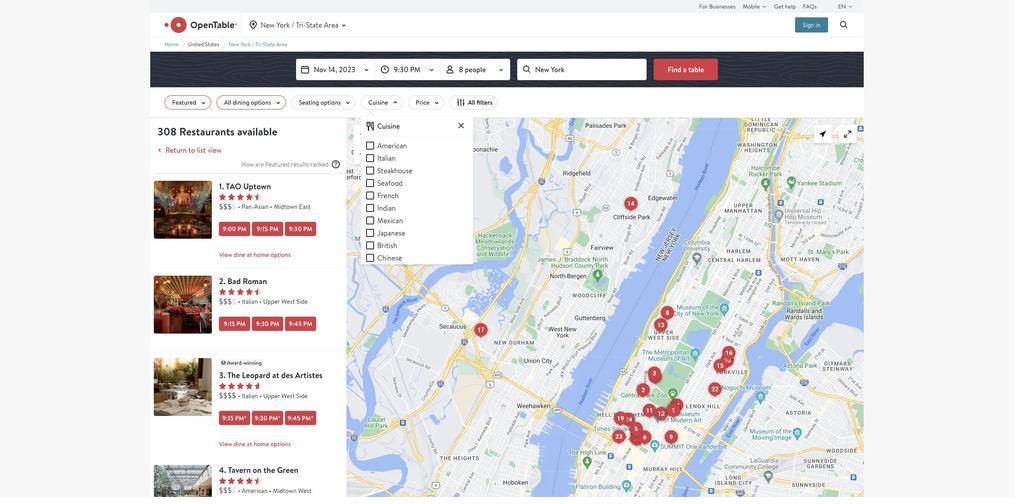 Task type: vqa. For each thing, say whether or not it's contained in the screenshot.
$$$ corresponding to 4.
yes



Task type: locate. For each thing, give the bounding box(es) containing it.
0 vertical spatial side
[[296, 298, 308, 306]]

1 vertical spatial $$$
[[219, 297, 232, 307]]

0 vertical spatial american
[[377, 141, 407, 150]]

21
[[673, 402, 680, 409]]

* for 9:45 pm *
[[311, 414, 314, 423]]

9:30 pm
[[394, 65, 421, 74], [289, 225, 312, 233], [256, 320, 279, 328]]

restaurants
[[179, 124, 235, 139]]

None field
[[517, 59, 647, 80]]

home
[[254, 251, 269, 259], [254, 440, 269, 449]]

2 4.5 stars image from the top
[[219, 289, 262, 296]]

9:30 down "east"
[[289, 225, 302, 233]]

1 horizontal spatial american
[[377, 141, 407, 150]]

featured up 308
[[172, 98, 196, 107]]

cuisine left the price
[[368, 98, 388, 107]]

all for all filters
[[468, 98, 475, 107]]

options inside dropdown button
[[251, 98, 271, 107]]

dining
[[233, 98, 250, 107]]

location detection icon image
[[818, 129, 828, 140]]

midtown left "east"
[[274, 203, 298, 211]]

view dine at home options button up the 'roman'
[[219, 249, 347, 261]]

2 vertical spatial at
[[247, 440, 252, 449]]

side inside $$$$ • italian • upper west side
[[296, 392, 308, 400]]

1 vertical spatial midtown
[[273, 487, 297, 495]]

0 vertical spatial /
[[292, 20, 294, 30]]

upper down the 'roman'
[[263, 298, 280, 306]]

italian inside $$$$ • italian • upper west side
[[242, 392, 258, 400]]

west up 9:45 pm
[[281, 298, 295, 306]]

14,
[[328, 65, 337, 74]]

1 vertical spatial at
[[272, 370, 279, 381]]

2 vertical spatial 9:30 pm
[[256, 320, 279, 328]]

view dine at home options up the 'roman'
[[219, 251, 291, 259]]

west inside $$$$ • italian • upper west side
[[281, 392, 295, 400]]

1 vertical spatial upper
[[263, 392, 280, 400]]

midtown down green
[[273, 487, 297, 495]]

1 vertical spatial view
[[219, 440, 232, 449]]

8 left people
[[459, 65, 463, 74]]

0 vertical spatial tri-
[[296, 20, 306, 30]]

0 vertical spatial $
[[232, 202, 236, 212]]

view up 4.
[[219, 440, 232, 449]]

west for 4. tavern on the green
[[298, 487, 312, 495]]

4.
[[219, 465, 226, 476]]

8 for 8 people
[[459, 65, 463, 74]]

$$$$
[[219, 391, 236, 401]]

new york / tri-state area link
[[229, 41, 287, 48]]

12 button
[[655, 407, 668, 421]]

en button
[[838, 0, 856, 12]]

1 $ from the top
[[232, 202, 236, 212]]

0 horizontal spatial york
[[241, 41, 251, 48]]

the
[[263, 465, 275, 476]]

4.5 stars image
[[219, 194, 262, 201], [219, 289, 262, 296]]

1 horizontal spatial state
[[306, 20, 322, 30]]

2 vertical spatial $$$
[[219, 486, 232, 496]]

opentable logo image
[[165, 17, 237, 33]]

2 0 from the left
[[351, 118, 356, 127]]

1 vertical spatial home
[[254, 440, 269, 449]]

1 horizontal spatial tri-
[[296, 20, 306, 30]]

0 vertical spatial featured
[[172, 98, 196, 107]]

a photo of tao uptown restaurant image
[[154, 181, 212, 239]]

0 vertical spatial 9:30 pm
[[394, 65, 421, 74]]

1 horizontal spatial featured
[[265, 160, 290, 169]]

side up 9:45 pm link
[[296, 298, 308, 306]]

0 vertical spatial view dine at home options button
[[219, 249, 347, 261]]

0 vertical spatial view dine at home options
[[219, 251, 291, 259]]

2
[[642, 387, 645, 394]]

new right states
[[229, 41, 239, 48]]

1 vertical spatial 9:15 pm
[[224, 320, 246, 328]]

$ down 4.6 stars image
[[232, 486, 236, 496]]

0 vertical spatial 4.5 stars image
[[219, 194, 262, 201]]

view for 1st view dine at home options button
[[219, 251, 232, 259]]

cuisine down cuisine dropdown button
[[377, 122, 400, 131]]

$$$ for 1.
[[219, 202, 232, 212]]

4 button
[[649, 371, 662, 384]]

1 horizontal spatial new
[[261, 20, 275, 30]]

the
[[227, 370, 240, 381]]

8 for 8 9
[[666, 309, 669, 317]]

new inside dropdown button
[[261, 20, 275, 30]]

york right states
[[241, 41, 251, 48]]

uptown
[[243, 181, 271, 192]]

view
[[219, 251, 232, 259], [219, 440, 232, 449]]

24
[[625, 416, 632, 424]]

9:15 pm down the $$$ $ • pan-asian • midtown east at top
[[257, 225, 279, 233]]

9:15 down $$$$
[[222, 414, 234, 423]]

all left filters
[[468, 98, 475, 107]]

find a table button
[[654, 59, 718, 80]]

1 $$$ from the top
[[219, 202, 232, 212]]

4.5 stars image down '1. tao uptown'
[[219, 194, 262, 201]]

0 vertical spatial dine
[[234, 251, 245, 259]]

get
[[774, 2, 784, 10]]

states
[[205, 41, 219, 48]]

1 vertical spatial 4.5 stars image
[[219, 289, 262, 296]]

9:30 pm link down "east"
[[285, 222, 316, 236]]

home up the 'roman'
[[254, 251, 269, 259]]

9:30 pm down the $$$ $ • italian • upper west side
[[256, 320, 279, 328]]

italian up the steakhouse at the left top of the page
[[377, 153, 396, 163]]

return to list view button
[[155, 145, 221, 156]]

0 vertical spatial 9:15
[[257, 225, 268, 233]]

* down artistes
[[311, 414, 314, 423]]

1 vertical spatial 9:30 pm link
[[252, 317, 283, 331]]

at up the 'roman'
[[247, 251, 252, 259]]

1 vertical spatial area
[[276, 41, 287, 48]]

* left 9:45 pm *
[[278, 414, 281, 423]]

dine
[[234, 251, 245, 259], [234, 440, 245, 449]]

2 $ from the top
[[232, 297, 236, 307]]

1 vertical spatial 9:30 pm
[[289, 225, 312, 233]]

9:30 pm up the price
[[394, 65, 421, 74]]

• down 4.7 stars image
[[238, 392, 240, 400]]

1 vertical spatial dine
[[234, 440, 245, 449]]

west down des
[[281, 392, 295, 400]]

2 vertical spatial west
[[298, 487, 312, 495]]

3 $ from the top
[[232, 486, 236, 496]]

pm
[[410, 65, 421, 74], [238, 225, 247, 233], [269, 225, 279, 233], [303, 225, 312, 233], [236, 320, 246, 328], [270, 320, 279, 328], [303, 320, 312, 328], [235, 414, 244, 423], [269, 414, 278, 423], [302, 414, 311, 423]]

west for 2. bad roman
[[281, 298, 295, 306]]

west inside the $$$ $ • italian • upper west side
[[281, 298, 295, 306]]

0 vertical spatial cuisine
[[368, 98, 388, 107]]

featured inside dropdown button
[[172, 98, 196, 107]]

2 vertical spatial italian
[[242, 392, 258, 400]]

for businesses button
[[699, 0, 736, 12]]

york up new york / tri-state area link
[[276, 20, 290, 30]]

21 button
[[670, 399, 684, 413]]

all inside button
[[468, 98, 475, 107]]

home
[[165, 41, 179, 48]]

indian
[[377, 203, 396, 213]]

0 vertical spatial west
[[281, 298, 295, 306]]

state
[[306, 20, 322, 30], [263, 41, 275, 48]]

14 button
[[624, 197, 638, 211]]

7 button
[[667, 403, 681, 417]]

new york / tri-state area inside dropdown button
[[261, 20, 338, 30]]

1 side from the top
[[296, 298, 308, 306]]

american inside $$$ $ • american • midtown west
[[242, 487, 268, 495]]

2 * from the left
[[278, 414, 281, 423]]

2 side from the top
[[296, 392, 308, 400]]

2 view from the top
[[219, 440, 232, 449]]

17
[[477, 327, 485, 334]]

9:15 pm down the $$$ $ • italian • upper west side
[[224, 320, 246, 328]]

dine up tavern
[[234, 440, 245, 449]]

1 horizontal spatial 9:30 pm
[[289, 225, 312, 233]]

0 horizontal spatial tri-
[[255, 41, 263, 48]]

1 upper from the top
[[263, 298, 280, 306]]

3 $$$ from the top
[[219, 486, 232, 496]]

$ left pan-
[[232, 202, 236, 212]]

west inside $$$ $ • american • midtown west
[[298, 487, 312, 495]]

$$$ down 1. in the top left of the page
[[219, 202, 232, 212]]

1 vertical spatial american
[[242, 487, 268, 495]]

0 vertical spatial 9:15 pm
[[257, 225, 279, 233]]

state inside dropdown button
[[306, 20, 322, 30]]

featured right are
[[265, 160, 290, 169]]

9:45
[[289, 320, 302, 328], [288, 414, 300, 423]]

at left des
[[272, 370, 279, 381]]

0 horizontal spatial 9:15 pm
[[224, 320, 246, 328]]

new york / tri-state area button
[[248, 13, 349, 37]]

1 4.5 stars image from the top
[[219, 194, 262, 201]]

2 vertical spatial $
[[232, 486, 236, 496]]

0 vertical spatial $$$
[[219, 202, 232, 212]]

0 horizontal spatial featured
[[172, 98, 196, 107]]

1. tao uptown
[[219, 181, 271, 192]]

19
[[617, 415, 624, 423]]

find a table
[[668, 65, 704, 74]]

home link
[[165, 41, 179, 48]]

0 horizontal spatial 8
[[459, 65, 463, 74]]

0 vertical spatial state
[[306, 20, 322, 30]]

mobile button
[[743, 0, 770, 12]]

1 home from the top
[[254, 251, 269, 259]]

view dine at home options up on
[[219, 440, 291, 449]]

1 all from the left
[[224, 98, 231, 107]]

3 * from the left
[[311, 414, 314, 423]]

at up 4. tavern on the green
[[247, 440, 252, 449]]

9:15 pm link down the $$$ $ • italian • upper west side
[[219, 317, 250, 331]]

4.5 stars image down 2. bad roman
[[219, 289, 262, 296]]

upper inside the $$$ $ • italian • upper west side
[[263, 298, 280, 306]]

options
[[251, 98, 271, 107], [321, 98, 341, 107], [271, 251, 291, 259], [271, 440, 291, 449]]

2 horizontal spatial *
[[311, 414, 314, 423]]

1 horizontal spatial area
[[324, 20, 338, 30]]

nov 14, 2023
[[314, 65, 355, 74]]

0 horizontal spatial /
[[252, 41, 254, 48]]

1 vertical spatial view dine at home options button
[[219, 438, 347, 451]]

west down green
[[298, 487, 312, 495]]

* left 9:30 pm *
[[244, 414, 247, 423]]

1 horizontal spatial all
[[468, 98, 475, 107]]

2 upper from the top
[[263, 392, 280, 400]]

1 vertical spatial /
[[252, 41, 254, 48]]

8 up the 13 button
[[666, 309, 669, 317]]

$$$ for 2.
[[219, 297, 232, 307]]

$ for tavern
[[232, 486, 236, 496]]

midtown
[[274, 203, 298, 211], [273, 487, 297, 495]]

view down 9:00
[[219, 251, 232, 259]]

york
[[276, 20, 290, 30], [241, 41, 251, 48]]

1 vertical spatial state
[[263, 41, 275, 48]]

american down search
[[377, 141, 407, 150]]

9:00 pm
[[223, 225, 247, 233]]

2 all from the left
[[468, 98, 475, 107]]

1 vertical spatial 8
[[666, 309, 669, 317]]

0 vertical spatial 9:15 pm link
[[252, 222, 283, 236]]

0 horizontal spatial state
[[263, 41, 275, 48]]

9:15 pm
[[257, 225, 279, 233], [224, 320, 246, 328]]

side inside the $$$ $ • italian • upper west side
[[296, 298, 308, 306]]

view dine at home options button up green
[[219, 438, 347, 451]]

to
[[188, 145, 195, 155]]

2 home from the top
[[254, 440, 269, 449]]

1 view from the top
[[219, 251, 232, 259]]

1 horizontal spatial 9:30 pm link
[[285, 222, 316, 236]]

0 vertical spatial new
[[261, 20, 275, 30]]

seating
[[299, 98, 319, 107]]

1 vertical spatial side
[[296, 392, 308, 400]]

1 vertical spatial $
[[232, 297, 236, 307]]

1 vertical spatial west
[[281, 392, 295, 400]]

2 view dine at home options button from the top
[[219, 438, 347, 451]]

italian
[[377, 153, 396, 163], [242, 298, 258, 306], [242, 392, 258, 400]]

home up 4. tavern on the green
[[254, 440, 269, 449]]

how are featured results ranked
[[241, 160, 329, 169]]

$ down bad
[[232, 297, 236, 307]]

0 horizontal spatial 9:30 pm
[[256, 320, 279, 328]]

20
[[724, 357, 731, 364]]

9:30 pm link
[[285, 222, 316, 236], [252, 317, 283, 331]]

9:30 pm for the left 9:30 pm link
[[256, 320, 279, 328]]

11
[[646, 407, 653, 415]]

east
[[299, 203, 311, 211]]

9:15 pm link
[[252, 222, 283, 236], [219, 317, 250, 331]]

0 horizontal spatial american
[[242, 487, 268, 495]]

0 vertical spatial upper
[[263, 298, 280, 306]]

$ for bad
[[232, 297, 236, 307]]

0 vertical spatial home
[[254, 251, 269, 259]]

1.
[[219, 181, 224, 192]]

0 horizontal spatial *
[[244, 414, 247, 423]]

italian down the 'roman'
[[242, 298, 258, 306]]

move
[[429, 130, 446, 139]]

1 * from the left
[[244, 414, 247, 423]]

9:15 down asian
[[257, 225, 268, 233]]

1 vertical spatial italian
[[242, 298, 258, 306]]

1 horizontal spatial *
[[278, 414, 281, 423]]

0 vertical spatial area
[[324, 20, 338, 30]]

all left dining
[[224, 98, 231, 107]]

9:15 pm *
[[222, 414, 247, 423]]

search
[[395, 130, 416, 139]]

15 button
[[714, 359, 727, 373]]

all for all dining options
[[224, 98, 231, 107]]

9:30 pm down "east"
[[289, 225, 312, 233]]

1 horizontal spatial /
[[292, 20, 294, 30]]

1 horizontal spatial york
[[276, 20, 290, 30]]

italian down 4.7 stars image
[[242, 392, 258, 400]]

22
[[712, 386, 719, 393]]

1 vertical spatial view dine at home options
[[219, 440, 291, 449]]

$ for tao
[[232, 202, 236, 212]]

a
[[683, 65, 687, 74]]

9:45 for 9:45 pm *
[[288, 414, 300, 423]]

8 inside 8 9
[[666, 309, 669, 317]]

0 vertical spatial midtown
[[274, 203, 298, 211]]

return to list view
[[165, 145, 221, 155]]

midtown inside the $$$ $ • pan-asian • midtown east
[[274, 203, 298, 211]]

9:15 pm link down the $$$ $ • pan-asian • midtown east at top
[[252, 222, 283, 236]]

1 vertical spatial 9:15 pm link
[[219, 317, 250, 331]]

american down 4.6 stars image
[[242, 487, 268, 495]]

french
[[377, 191, 399, 200]]

• down the 'roman'
[[259, 298, 262, 306]]

view dine at home options button
[[219, 249, 347, 261], [219, 438, 347, 451]]

4
[[654, 374, 657, 381]]

1 vertical spatial 9:15
[[224, 320, 235, 328]]

$$$ down 2.
[[219, 297, 232, 307]]

side
[[296, 298, 308, 306], [296, 392, 308, 400]]

9:15 for topmost 9:15 pm link
[[257, 225, 268, 233]]

new up new york / tri-state area link
[[261, 20, 275, 30]]

9:15 pm for left 9:15 pm link
[[224, 320, 246, 328]]

options inside dropdown button
[[321, 98, 341, 107]]

1 horizontal spatial 8
[[666, 309, 669, 317]]

9:45 right 9:30 pm *
[[288, 414, 300, 423]]

0 horizontal spatial new
[[229, 41, 239, 48]]

*
[[244, 414, 247, 423], [278, 414, 281, 423], [311, 414, 314, 423]]

9:45 down the $$$ $ • italian • upper west side
[[289, 320, 302, 328]]

area inside dropdown button
[[324, 20, 338, 30]]

9:15 up award-
[[224, 320, 235, 328]]

1 horizontal spatial 9:15 pm
[[257, 225, 279, 233]]

british
[[377, 241, 397, 250]]

0 horizontal spatial all
[[224, 98, 231, 107]]

0 0
[[347, 118, 356, 127]]

1 vertical spatial 9:45
[[288, 414, 300, 423]]

featured
[[172, 98, 196, 107], [265, 160, 290, 169]]

0 vertical spatial 8
[[459, 65, 463, 74]]

side down artistes
[[296, 392, 308, 400]]

0 vertical spatial 9:45
[[289, 320, 302, 328]]

upper down 3. the leopard at des artistes
[[263, 392, 280, 400]]

$$$ down 4.6 stars image
[[219, 486, 232, 496]]

1 vertical spatial cuisine
[[377, 122, 400, 131]]

all inside dropdown button
[[224, 98, 231, 107]]

price
[[416, 98, 430, 107]]

18
[[633, 436, 640, 443]]

2 $$$ from the top
[[219, 297, 232, 307]]

* for 9:15 pm *
[[244, 414, 247, 423]]

0 vertical spatial new york / tri-state area
[[261, 20, 338, 30]]

at
[[247, 251, 252, 259], [272, 370, 279, 381], [247, 440, 252, 449]]

9
[[670, 434, 673, 441]]

1 horizontal spatial 9:15 pm link
[[252, 222, 283, 236]]

9:30 pm link down the $$$ $ • italian • upper west side
[[252, 317, 283, 331]]

faqs button
[[803, 0, 817, 12]]

0 vertical spatial 9:30 pm link
[[285, 222, 316, 236]]

midtown inside $$$ $ • american • midtown west
[[273, 487, 297, 495]]

1 vertical spatial new
[[229, 41, 239, 48]]

dine down 9:00 pm link
[[234, 251, 245, 259]]

0 vertical spatial york
[[276, 20, 290, 30]]



Task type: describe. For each thing, give the bounding box(es) containing it.
23
[[616, 433, 623, 441]]

$$$ for 4.
[[219, 486, 232, 496]]

bad
[[228, 276, 241, 287]]

12
[[658, 410, 665, 418]]

* for 9:30 pm *
[[278, 414, 281, 423]]

2 dine from the top
[[234, 440, 245, 449]]

for businesses
[[699, 2, 736, 10]]

9:30 down $$$$ • italian • upper west side
[[255, 414, 267, 423]]

2.
[[219, 276, 226, 287]]

5 6
[[634, 426, 647, 441]]

• right asian
[[270, 203, 272, 211]]

9:30 pm for the topmost 9:30 pm link
[[289, 225, 312, 233]]

award-winning
[[227, 359, 262, 367]]

11 12
[[646, 407, 665, 418]]

8 9
[[666, 309, 673, 441]]

$$$ $ • american • midtown west
[[219, 486, 312, 496]]

18 button
[[630, 432, 643, 446]]

chinese
[[377, 253, 402, 263]]

4.5 stars image for bad
[[219, 289, 262, 296]]

• down the at the left
[[269, 487, 271, 495]]

sign
[[803, 21, 814, 29]]

view
[[208, 145, 221, 155]]

17 button
[[474, 323, 488, 337]]

23 24
[[616, 416, 632, 441]]

japanese
[[377, 228, 405, 238]]

3 4
[[653, 370, 657, 381]]

2 horizontal spatial 9:30 pm
[[394, 65, 421, 74]]

a photo of tavern on the green restaurant image
[[154, 465, 212, 498]]

0 vertical spatial at
[[247, 251, 252, 259]]

9:15 for left 9:15 pm link
[[224, 320, 235, 328]]

23 button
[[612, 430, 626, 444]]

20 button
[[721, 354, 734, 368]]

1 view dine at home options button from the top
[[219, 249, 347, 261]]

des
[[281, 370, 293, 381]]

22 button
[[708, 383, 722, 397]]

view for second view dine at home options button from the top of the page
[[219, 440, 232, 449]]

2023
[[339, 65, 355, 74]]

on
[[253, 465, 262, 476]]

2 view dine at home options from the top
[[219, 440, 291, 449]]

businesses
[[709, 2, 736, 10]]

1 vertical spatial tri-
[[255, 41, 263, 48]]

map region
[[247, 15, 932, 498]]

sign in
[[803, 21, 821, 29]]

9:15 pm for topmost 9:15 pm link
[[257, 225, 279, 233]]

1 view dine at home options from the top
[[219, 251, 291, 259]]

italian inside the $$$ $ • italian • upper west side
[[242, 298, 258, 306]]

a photo of bad roman restaurant image
[[154, 276, 212, 334]]

seafood
[[377, 178, 403, 188]]

8 button
[[661, 306, 674, 320]]

award-
[[227, 359, 244, 367]]

cuisine button
[[361, 95, 403, 110]]

14
[[627, 200, 635, 207]]

9:45 for 9:45 pm
[[289, 320, 302, 328]]

york inside dropdown button
[[276, 20, 290, 30]]

1 vertical spatial featured
[[265, 160, 290, 169]]

find
[[668, 65, 682, 74]]

tavern
[[228, 465, 251, 476]]

5 button
[[629, 422, 643, 436]]

winning
[[244, 359, 262, 367]]

upper inside $$$$ • italian • upper west side
[[263, 392, 280, 400]]

sign in button
[[795, 17, 828, 33]]

13
[[657, 322, 665, 329]]

united states
[[188, 41, 219, 48]]

9 button
[[665, 431, 678, 445]]

roman
[[243, 276, 267, 287]]

9:30 down the $$$ $ • italian • upper west side
[[256, 320, 269, 328]]

11 button
[[643, 404, 656, 418]]

1 vertical spatial york
[[241, 41, 251, 48]]

help
[[785, 2, 796, 10]]

0 vertical spatial italian
[[377, 153, 396, 163]]

in
[[816, 21, 821, 29]]

15 16
[[717, 349, 733, 370]]

4.6 stars image
[[219, 478, 262, 485]]

a photo of the leopard at des artistes restaurant image
[[154, 359, 212, 417]]

artistes
[[295, 370, 323, 381]]

en
[[838, 2, 846, 10]]

Please input a Location, Restaurant or Cuisine field
[[517, 59, 647, 80]]

cuisine inside dropdown button
[[368, 98, 388, 107]]

• down 2. bad roman
[[238, 298, 240, 306]]

mexican
[[377, 216, 403, 225]]

1 0 from the left
[[347, 118, 351, 127]]

2 button
[[637, 384, 650, 398]]

table
[[688, 65, 704, 74]]

• left pan-
[[238, 203, 240, 211]]

4.7 stars image
[[219, 383, 262, 390]]

10 button
[[631, 428, 644, 442]]

people
[[465, 65, 486, 74]]

• down leopard
[[259, 392, 262, 400]]

0 horizontal spatial 9:30 pm link
[[252, 317, 283, 331]]

0 horizontal spatial 9:15 pm link
[[219, 317, 250, 331]]

available
[[237, 124, 277, 139]]

3.
[[219, 370, 226, 381]]

tri- inside dropdown button
[[296, 20, 306, 30]]

4.5 stars image for tao
[[219, 194, 262, 201]]

1 dine from the top
[[234, 251, 245, 259]]

3. the leopard at des artistes
[[219, 370, 323, 381]]

10
[[634, 431, 641, 438]]

1
[[672, 407, 675, 415]]

nov 14, 2023 button
[[296, 59, 376, 80]]

for
[[699, 2, 708, 10]]

16 button
[[722, 346, 736, 360]]

all filters button
[[450, 95, 497, 110]]

6
[[643, 434, 647, 441]]

9:45 pm
[[289, 320, 312, 328]]

search icon image
[[839, 20, 850, 30]]

$$$ $ • pan-asian • midtown east
[[219, 202, 311, 212]]

13 button
[[654, 319, 668, 332]]

2 vertical spatial 9:15
[[222, 414, 234, 423]]

nov
[[314, 65, 327, 74]]

seating options button
[[291, 95, 355, 110]]

• down 4.6 stars image
[[238, 487, 240, 495]]

pan-
[[242, 203, 254, 211]]

0 horizontal spatial area
[[276, 41, 287, 48]]

9:30 up cuisine dropdown button
[[394, 65, 408, 74]]

/ inside dropdown button
[[292, 20, 294, 30]]

5
[[634, 426, 638, 433]]

19 button
[[614, 412, 627, 426]]

green
[[277, 465, 298, 476]]

i
[[425, 130, 427, 139]]

asian
[[254, 203, 268, 211]]

1 vertical spatial new york / tri-state area
[[229, 41, 287, 48]]



